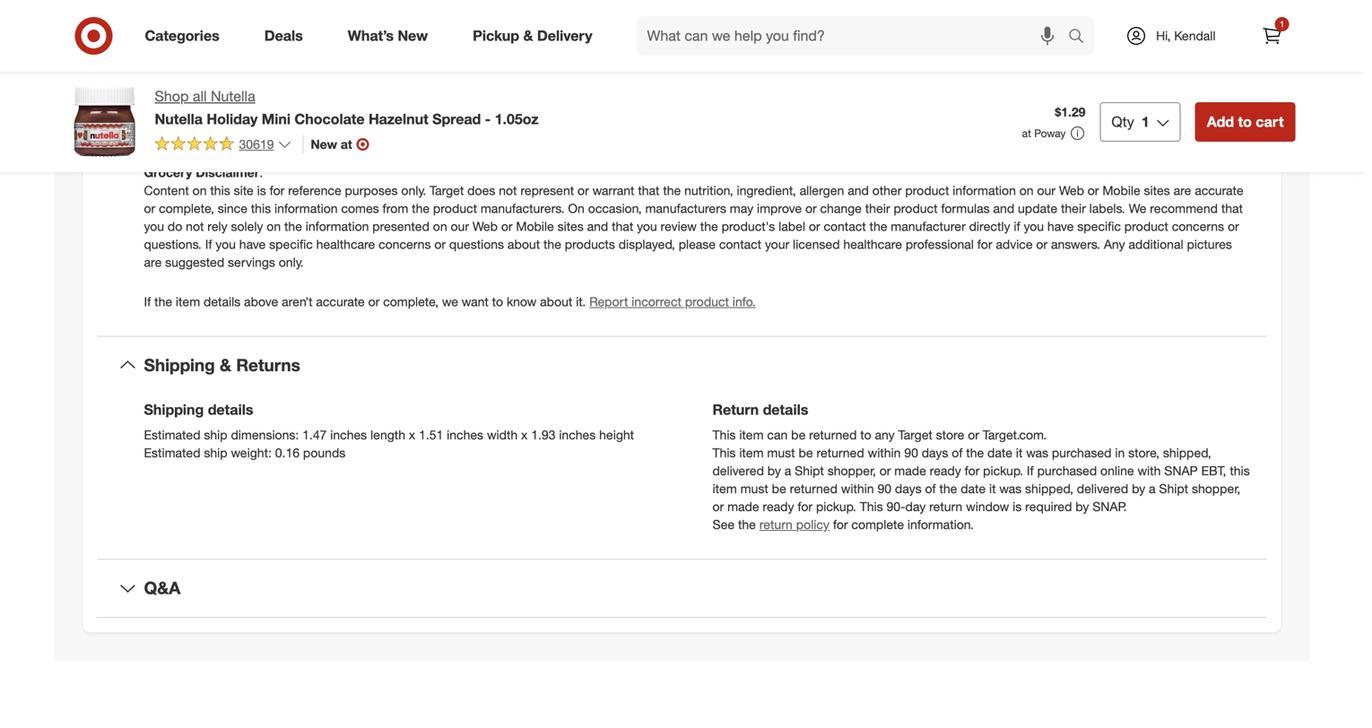 Task type: vqa. For each thing, say whether or not it's contained in the screenshot.
pickup. to the right
yes



Task type: locate. For each thing, give the bounding box(es) containing it.
that down occasion,
[[612, 218, 633, 234]]

1 inches from the left
[[330, 427, 367, 443]]

must
[[767, 445, 795, 461], [740, 481, 768, 497]]

concerns
[[1172, 218, 1224, 234], [379, 236, 431, 252]]

any
[[875, 427, 895, 443]]

purchased left in
[[1052, 445, 1112, 461]]

0 horizontal spatial complete,
[[159, 200, 214, 216]]

1 ship from the top
[[204, 427, 227, 443]]

purposes
[[345, 182, 398, 198]]

1 horizontal spatial made
[[894, 463, 926, 479]]

dimensions:
[[231, 427, 299, 443]]

0 horizontal spatial specific
[[269, 236, 313, 252]]

qty
[[1112, 113, 1134, 131]]

to left any
[[860, 427, 871, 443]]

shop
[[155, 87, 189, 105]]

1 right qty
[[1142, 113, 1150, 131]]

this
[[713, 427, 736, 443], [713, 445, 736, 461], [860, 499, 883, 515]]

must up return policy 'link' on the bottom right
[[740, 481, 768, 497]]

1 their from the left
[[865, 200, 890, 216]]

estimated down shipping & returns
[[144, 427, 200, 443]]

made up see
[[727, 499, 759, 515]]

by left snap.
[[1076, 499, 1089, 515]]

if down 'rely'
[[205, 236, 212, 252]]

categories
[[145, 27, 219, 44]]

not
[[499, 182, 517, 198], [186, 218, 204, 234]]

formulas
[[941, 200, 990, 216]]

1 horizontal spatial are
[[1174, 182, 1191, 198]]

details inside shipping details estimated ship dimensions: 1.47 inches length x 1.51 inches width x 1.93 inches height estimated ship weight: 0.16 pounds
[[208, 401, 253, 419]]

x left 1.51
[[409, 427, 415, 443]]

the down reference
[[284, 218, 302, 234]]

or down any
[[880, 463, 891, 479]]

manufacturers.
[[481, 200, 565, 216]]

and up if
[[993, 200, 1015, 216]]

1 vertical spatial if
[[144, 294, 151, 309]]

date up window
[[961, 481, 986, 497]]

hazelnut
[[369, 110, 428, 128]]

shopper,
[[828, 463, 876, 479], [1192, 481, 1241, 497]]

inches
[[330, 427, 367, 443], [447, 427, 483, 443], [559, 427, 596, 443]]

shipping inside shipping details estimated ship dimensions: 1.47 inches length x 1.51 inches width x 1.93 inches height estimated ship weight: 0.16 pounds
[[144, 401, 204, 419]]

ready down store
[[930, 463, 961, 479]]

are down questions.
[[144, 254, 162, 270]]

1 vertical spatial to
[[492, 294, 503, 309]]

target.com.
[[983, 427, 1047, 443]]

1 vertical spatial nutella
[[155, 110, 203, 128]]

1 horizontal spatial web
[[1059, 182, 1084, 198]]

1 shipping from the top
[[144, 355, 215, 375]]

for right policy
[[833, 517, 848, 532]]

2 horizontal spatial this
[[1230, 463, 1250, 479]]

mobile
[[1103, 182, 1141, 198], [516, 218, 554, 234]]

ready up return policy 'link' on the bottom right
[[763, 499, 794, 515]]

date down target.com.
[[988, 445, 1013, 461]]

1 vertical spatial shipping
[[144, 401, 204, 419]]

0 horizontal spatial return
[[759, 517, 793, 532]]

and up the change
[[848, 182, 869, 198]]

what's new
[[348, 27, 428, 44]]

1 vertical spatial was
[[1000, 481, 1022, 497]]

0 vertical spatial mobile
[[1103, 182, 1141, 198]]

2 horizontal spatial by
[[1132, 481, 1145, 497]]

be up policy
[[799, 445, 813, 461]]

are up recommend
[[1174, 182, 1191, 198]]

0 horizontal spatial concerns
[[379, 236, 431, 252]]

shipping inside dropdown button
[[144, 355, 215, 375]]

delivered up snap.
[[1077, 481, 1128, 497]]

complete, left we
[[383, 294, 439, 309]]

ship left dimensions:
[[204, 427, 227, 443]]

this down disclaimer
[[210, 182, 230, 198]]

shipt down snap
[[1159, 481, 1188, 497]]

90 up 90-
[[878, 481, 892, 497]]

1 vertical spatial it
[[989, 481, 996, 497]]

2 vertical spatial returned
[[790, 481, 838, 497]]

1 vertical spatial information
[[274, 200, 338, 216]]

1 horizontal spatial return
[[929, 499, 963, 515]]

aren't
[[282, 294, 313, 309]]

0 vertical spatial target
[[430, 182, 464, 198]]

1 horizontal spatial target
[[898, 427, 933, 443]]

chocolate
[[295, 110, 365, 128]]

if down target.com.
[[1027, 463, 1034, 479]]

purchased
[[1052, 445, 1112, 461], [1037, 463, 1097, 479]]

add to cart button
[[1195, 102, 1296, 142]]

0 horizontal spatial of
[[925, 481, 936, 497]]

1 horizontal spatial at
[[1022, 126, 1031, 140]]

0 vertical spatial that
[[638, 182, 660, 198]]

1 horizontal spatial healthcare
[[843, 236, 902, 252]]

0 vertical spatial nutella
[[211, 87, 255, 105]]

web up questions
[[473, 218, 498, 234]]

1 vertical spatial shipt
[[1159, 481, 1188, 497]]

nutella up holiday
[[211, 87, 255, 105]]

2 shipping from the top
[[144, 401, 204, 419]]

info.
[[733, 294, 756, 309]]

reference
[[288, 182, 341, 198]]

we
[[442, 294, 458, 309]]

90
[[904, 445, 918, 461], [878, 481, 892, 497]]

1 horizontal spatial their
[[1061, 200, 1086, 216]]

of
[[952, 445, 963, 461], [925, 481, 936, 497]]

comes
[[341, 200, 379, 216]]

accurate inside grocery disclaimer : content on this site is for reference purposes only.  target does not represent or warrant that the nutrition, ingredient, allergen and other product information on our web or mobile sites are accurate or complete, since this information comes from the product manufacturers.  on occasion, manufacturers may improve or change their product formulas and update their labels.  we recommend that you do not rely solely on the information presented on our web or mobile sites and that you review the product's label or contact the manufacturer directly if you have specific product concerns or questions.  if you have specific healthcare concerns or questions about the products displayed, please contact your licensed healthcare professional for advice or answers.  any additional pictures are suggested servings only.
[[1195, 182, 1244, 198]]

spread
[[432, 110, 481, 128]]

0 vertical spatial if
[[205, 236, 212, 252]]

at down chocolate
[[341, 136, 352, 152]]

directly
[[969, 218, 1010, 234]]

inches up pounds
[[330, 427, 367, 443]]

sites
[[1144, 182, 1170, 198], [558, 218, 584, 234]]

details inside return details this item can be returned to any target store or target.com. this item must be returned within 90 days of the date it was purchased in store, shipped, delivered by a shipt shopper, or made ready for pickup. if purchased online with snap ebt, this item must be returned within 90 days of the date it was shipped, delivered by a shipt shopper, or made ready for pickup. this 90-day return window is required by snap. see the return policy for complete information.
[[763, 401, 808, 419]]

if inside return details this item can be returned to any target store or target.com. this item must be returned within 90 days of the date it was purchased in store, shipped, delivered by a shipt shopper, or made ready for pickup. if purchased online with snap ebt, this item must be returned within 90 days of the date it was shipped, delivered by a shipt shopper, or made ready for pickup. this 90-day return window is required by snap. see the return policy for complete information.
[[1027, 463, 1034, 479]]

estimated
[[144, 427, 200, 443], [144, 445, 200, 461]]

1 horizontal spatial shipt
[[1159, 481, 1188, 497]]

1 vertical spatial 1
[[1142, 113, 1150, 131]]

What can we help you find? suggestions appear below search field
[[636, 16, 1073, 56]]

1 horizontal spatial was
[[1026, 445, 1048, 461]]

0 vertical spatial have
[[1048, 218, 1074, 234]]

above
[[244, 294, 278, 309]]

0 vertical spatial within
[[868, 445, 901, 461]]

1 vertical spatial estimated
[[144, 445, 200, 461]]

specific up servings
[[269, 236, 313, 252]]

2 ship from the top
[[204, 445, 227, 461]]

their down other
[[865, 200, 890, 216]]

a down can
[[785, 463, 791, 479]]

or
[[578, 182, 589, 198], [1088, 182, 1099, 198], [144, 200, 155, 216], [805, 200, 817, 216], [501, 218, 513, 234], [809, 218, 820, 234], [1228, 218, 1239, 234], [434, 236, 446, 252], [1036, 236, 1048, 252], [368, 294, 380, 309], [968, 427, 979, 443], [880, 463, 891, 479], [713, 499, 724, 515]]

snap
[[1164, 463, 1198, 479]]

and up products
[[587, 218, 608, 234]]

& inside dropdown button
[[220, 355, 231, 375]]

ingredient,
[[737, 182, 796, 198]]

inches right 1.93
[[559, 427, 596, 443]]

1 vertical spatial is
[[1013, 499, 1022, 515]]

information up formulas
[[953, 182, 1016, 198]]

or up labels.
[[1088, 182, 1099, 198]]

details for shipping
[[208, 401, 253, 419]]

1 horizontal spatial &
[[523, 27, 533, 44]]

2 vertical spatial and
[[587, 218, 608, 234]]

on
[[193, 182, 207, 198], [1020, 182, 1034, 198], [267, 218, 281, 234], [433, 218, 447, 234]]

0 vertical spatial delivered
[[713, 463, 764, 479]]

about down manufacturers.
[[508, 236, 540, 252]]

1 vertical spatial &
[[220, 355, 231, 375]]

& left returns
[[220, 355, 231, 375]]

what's new link
[[333, 16, 450, 56]]

about inside grocery disclaimer : content on this site is for reference purposes only.  target does not represent or warrant that the nutrition, ingredient, allergen and other product information on our web or mobile sites are accurate or complete, since this information comes from the product manufacturers.  on occasion, manufacturers may improve or change their product formulas and update their labels.  we recommend that you do not rely solely on the information presented on our web or mobile sites and that you review the product's label or contact the manufacturer directly if you have specific product concerns or questions.  if you have specific healthcare concerns or questions about the products displayed, please contact your licensed healthcare professional for advice or answers.  any additional pictures are suggested servings only.
[[508, 236, 540, 252]]

1 healthcare from the left
[[316, 236, 375, 252]]

image of nutella holiday mini chocolate hazelnut spread - 1.05oz image
[[69, 86, 140, 158]]

if
[[1014, 218, 1020, 234]]

for down directly
[[977, 236, 992, 252]]

1 vertical spatial a
[[1149, 481, 1156, 497]]

target right any
[[898, 427, 933, 443]]

shipt
[[795, 463, 824, 479], [1159, 481, 1188, 497]]

is right window
[[1013, 499, 1022, 515]]

web up 'answers.' on the right top of the page
[[1059, 182, 1084, 198]]

this
[[210, 182, 230, 198], [251, 200, 271, 216], [1230, 463, 1250, 479]]

is right the site
[[257, 182, 266, 198]]

pickup. up policy
[[816, 499, 856, 515]]

of up day
[[925, 481, 936, 497]]

1 horizontal spatial is
[[1013, 499, 1022, 515]]

1 vertical spatial within
[[841, 481, 874, 497]]

return
[[929, 499, 963, 515], [759, 517, 793, 532]]

accurate up recommend
[[1195, 182, 1244, 198]]

item down "return"
[[739, 445, 764, 461]]

shipping
[[144, 355, 215, 375], [144, 401, 204, 419]]

0 horizontal spatial 1
[[1142, 113, 1150, 131]]

1 horizontal spatial new
[[398, 27, 428, 44]]

pickup. down target.com.
[[983, 463, 1023, 479]]

shipped, up "required"
[[1025, 481, 1073, 497]]

ship
[[204, 427, 227, 443], [204, 445, 227, 461]]

sites down on
[[558, 218, 584, 234]]

1.93
[[531, 427, 556, 443]]

is
[[257, 182, 266, 198], [1013, 499, 1022, 515]]

pickup & delivery link
[[458, 16, 615, 56]]

0 horizontal spatial &
[[220, 355, 231, 375]]

you left do
[[144, 218, 164, 234]]

of down store
[[952, 445, 963, 461]]

1 horizontal spatial if
[[205, 236, 212, 252]]

by down with
[[1132, 481, 1145, 497]]

servings
[[228, 254, 275, 270]]

estimated left weight:
[[144, 445, 200, 461]]

their left labels.
[[1061, 200, 1086, 216]]

please
[[679, 236, 716, 252]]

concerns up pictures
[[1172, 218, 1224, 234]]

contact down product's at the right of the page
[[719, 236, 762, 252]]

this inside return details this item can be returned to any target store or target.com. this item must be returned within 90 days of the date it was purchased in store, shipped, delivered by a shipt shopper, or made ready for pickup. if purchased online with snap ebt, this item must be returned within 90 days of the date it was shipped, delivered by a shipt shopper, or made ready for pickup. this 90-day return window is required by snap. see the return policy for complete information.
[[1230, 463, 1250, 479]]

only. up from
[[401, 182, 426, 198]]

1 horizontal spatial concerns
[[1172, 218, 1224, 234]]

0 horizontal spatial this
[[210, 182, 230, 198]]

1 horizontal spatial this
[[251, 200, 271, 216]]

0 vertical spatial this
[[210, 182, 230, 198]]

0 horizontal spatial our
[[451, 218, 469, 234]]

not right do
[[186, 218, 204, 234]]

& right pickup
[[523, 27, 533, 44]]

if down questions.
[[144, 294, 151, 309]]

we
[[1129, 200, 1147, 216]]

manufacturer
[[891, 218, 966, 234]]

healthcare
[[316, 236, 375, 252], [843, 236, 902, 252]]

displayed,
[[619, 236, 675, 252]]

target left does
[[430, 182, 464, 198]]

the down target.com.
[[966, 445, 984, 461]]

it.
[[576, 294, 586, 309]]

2 horizontal spatial if
[[1027, 463, 1034, 479]]

target
[[430, 182, 464, 198], [898, 427, 933, 443]]

1 vertical spatial accurate
[[316, 294, 365, 309]]

shipping & returns button
[[97, 337, 1267, 394]]

policy
[[796, 517, 830, 532]]

1 horizontal spatial complete,
[[383, 294, 439, 309]]

it down target.com.
[[1016, 445, 1023, 461]]

is inside return details this item can be returned to any target store or target.com. this item must be returned within 90 days of the date it was purchased in store, shipped, delivered by a shipt shopper, or made ready for pickup. if purchased online with snap ebt, this item must be returned within 90 days of the date it was shipped, delivered by a shipt shopper, or made ready for pickup. this 90-day return window is required by snap. see the return policy for complete information.
[[1013, 499, 1022, 515]]

about
[[508, 236, 540, 252], [540, 294, 573, 309]]

products
[[565, 236, 615, 252]]

it up window
[[989, 481, 996, 497]]

complete
[[852, 517, 904, 532]]

have up servings
[[239, 236, 266, 252]]

1 vertical spatial by
[[1132, 481, 1145, 497]]

item
[[176, 294, 200, 309], [739, 427, 764, 443], [739, 445, 764, 461], [713, 481, 737, 497]]

1 x from the left
[[409, 427, 415, 443]]

shipping left returns
[[144, 355, 215, 375]]

day
[[905, 499, 926, 515]]

that
[[638, 182, 660, 198], [1221, 200, 1243, 216], [612, 218, 633, 234]]

0 horizontal spatial to
[[492, 294, 503, 309]]

mini
[[262, 110, 291, 128]]

0 vertical spatial concerns
[[1172, 218, 1224, 234]]

mobile down manufacturers.
[[516, 218, 554, 234]]

on right content
[[193, 182, 207, 198]]

inches right 1.51
[[447, 427, 483, 443]]

content
[[144, 182, 189, 198]]

mobile up labels.
[[1103, 182, 1141, 198]]

1 vertical spatial shipped,
[[1025, 481, 1073, 497]]

to
[[1238, 113, 1252, 131], [492, 294, 503, 309], [860, 427, 871, 443]]

not up manufacturers.
[[499, 182, 517, 198]]

made up day
[[894, 463, 926, 479]]

0 horizontal spatial 90
[[878, 481, 892, 497]]

web
[[1059, 182, 1084, 198], [473, 218, 498, 234]]

0 horizontal spatial that
[[612, 218, 633, 234]]

1.47
[[302, 427, 327, 443]]

new right what's
[[398, 27, 428, 44]]

1 vertical spatial return
[[759, 517, 793, 532]]

1 horizontal spatial have
[[1048, 218, 1074, 234]]

to inside return details this item can be returned to any target store or target.com. this item must be returned within 90 days of the date it was purchased in store, shipped, delivered by a shipt shopper, or made ready for pickup. if purchased online with snap ebt, this item must be returned within 90 days of the date it was shipped, delivered by a shipt shopper, or made ready for pickup. this 90-day return window is required by snap. see the return policy for complete information.
[[860, 427, 871, 443]]

1
[[1280, 18, 1285, 30], [1142, 113, 1150, 131]]

1 horizontal spatial not
[[499, 182, 517, 198]]

or up on
[[578, 182, 589, 198]]

the right see
[[738, 517, 756, 532]]

0 vertical spatial shipt
[[795, 463, 824, 479]]

be
[[791, 427, 806, 443], [799, 445, 813, 461], [772, 481, 786, 497]]

90-
[[887, 499, 905, 515]]

target inside return details this item can be returned to any target store or target.com. this item must be returned within 90 days of the date it was purchased in store, shipped, delivered by a shipt shopper, or made ready for pickup. if purchased online with snap ebt, this item must be returned within 90 days of the date it was shipped, delivered by a shipt shopper, or made ready for pickup. this 90-day return window is required by snap. see the return policy for complete information.
[[898, 427, 933, 443]]

2 healthcare from the left
[[843, 236, 902, 252]]

online
[[1101, 463, 1134, 479]]

delivered up see
[[713, 463, 764, 479]]

shipping down shipping & returns
[[144, 401, 204, 419]]

1 horizontal spatial to
[[860, 427, 871, 443]]

solely
[[231, 218, 263, 234]]

see
[[713, 517, 735, 532]]

1 vertical spatial pickup.
[[816, 499, 856, 515]]

grocery disclaimer : content on this site is for reference purposes only.  target does not represent or warrant that the nutrition, ingredient, allergen and other product information on our web or mobile sites are accurate or complete, since this information comes from the product manufacturers.  on occasion, manufacturers may improve or change their product formulas and update their labels.  we recommend that you do not rely solely on the information presented on our web or mobile sites and that you review the product's label or contact the manufacturer directly if you have specific product concerns or questions.  if you have specific healthcare concerns or questions about the products displayed, please contact your licensed healthcare professional for advice or answers.  any additional pictures are suggested servings only.
[[144, 164, 1244, 270]]

healthcare down comes
[[316, 236, 375, 252]]

&
[[523, 27, 533, 44], [220, 355, 231, 375]]

1 horizontal spatial ready
[[930, 463, 961, 479]]

details up dimensions:
[[208, 401, 253, 419]]

incorrect
[[632, 294, 682, 309]]

within down any
[[868, 445, 901, 461]]

was up window
[[1000, 481, 1022, 497]]

to right want at the left top of page
[[492, 294, 503, 309]]

height
[[599, 427, 634, 443]]

0 horizontal spatial shipt
[[795, 463, 824, 479]]

may
[[730, 200, 754, 216]]

0 vertical spatial only.
[[401, 182, 426, 198]]

0 vertical spatial ship
[[204, 427, 227, 443]]

: down shop
[[180, 110, 184, 125]]

at left poway
[[1022, 126, 1031, 140]]

improve
[[757, 200, 802, 216]]

only.
[[401, 182, 426, 198], [279, 254, 304, 270]]

1 vertical spatial complete,
[[383, 294, 439, 309]]

pickup
[[473, 27, 519, 44]]



Task type: describe. For each thing, give the bounding box(es) containing it.
other
[[872, 182, 902, 198]]

or up licensed
[[809, 218, 820, 234]]

0 vertical spatial days
[[922, 445, 948, 461]]

label
[[779, 218, 805, 234]]

length
[[370, 427, 405, 443]]

complete, inside grocery disclaimer : content on this site is for reference purposes only.  target does not represent or warrant that the nutrition, ingredient, allergen and other product information on our web or mobile sites are accurate or complete, since this information comes from the product manufacturers.  on occasion, manufacturers may improve or change their product formulas and update their labels.  we recommend that you do not rely solely on the information presented on our web or mobile sites and that you review the product's label or contact the manufacturer directly if you have specific product concerns or questions.  if you have specific healthcare concerns or questions about the products displayed, please contact your licensed healthcare professional for advice or answers.  any additional pictures are suggested servings only.
[[159, 200, 214, 216]]

you down 'rely'
[[216, 236, 236, 252]]

ebt,
[[1201, 463, 1226, 479]]

0 vertical spatial by
[[768, 463, 781, 479]]

1 vertical spatial web
[[473, 218, 498, 234]]

details for return
[[763, 401, 808, 419]]

or left we
[[368, 294, 380, 309]]

1 horizontal spatial delivered
[[1077, 481, 1128, 497]]

2 their from the left
[[1061, 200, 1086, 216]]

1 horizontal spatial date
[[988, 445, 1013, 461]]

1 inside '1' link
[[1280, 18, 1285, 30]]

1 vertical spatial returned
[[817, 445, 864, 461]]

1 horizontal spatial of
[[952, 445, 963, 461]]

0 vertical spatial and
[[848, 182, 869, 198]]

0 vertical spatial made
[[894, 463, 926, 479]]

0 vertical spatial information
[[953, 182, 1016, 198]]

1 horizontal spatial a
[[1149, 481, 1156, 497]]

2 inches from the left
[[447, 427, 483, 443]]

questions
[[449, 236, 504, 252]]

2 estimated from the top
[[144, 445, 200, 461]]

0 vertical spatial web
[[1059, 182, 1084, 198]]

30619 link
[[155, 135, 292, 156]]

0 horizontal spatial at
[[341, 136, 352, 152]]

delivery
[[537, 27, 592, 44]]

represent
[[521, 182, 574, 198]]

0 vertical spatial pickup.
[[983, 463, 1023, 479]]

snap.
[[1093, 499, 1127, 515]]

1 vertical spatial this
[[713, 445, 736, 461]]

2 x from the left
[[521, 427, 528, 443]]

1 vertical spatial about
[[540, 294, 573, 309]]

does
[[467, 182, 495, 198]]

know
[[507, 294, 537, 309]]

target inside grocery disclaimer : content on this site is for reference purposes only.  target does not represent or warrant that the nutrition, ingredient, allergen and other product information on our web or mobile sites are accurate or complete, since this information comes from the product manufacturers.  on occasion, manufacturers may improve or change their product formulas and update their labels.  we recommend that you do not rely solely on the information presented on our web or mobile sites and that you review the product's label or contact the manufacturer directly if you have specific product concerns or questions.  if you have specific healthcare concerns or questions about the products displayed, please contact your licensed healthcare professional for advice or answers.  any additional pictures are suggested servings only.
[[430, 182, 464, 198]]

in
[[1115, 445, 1125, 461]]

report incorrect product info. button
[[589, 293, 756, 311]]

2 horizontal spatial and
[[993, 200, 1015, 216]]

pounds
[[303, 445, 346, 461]]

store
[[936, 427, 964, 443]]

on up update
[[1020, 182, 1034, 198]]

allergen
[[800, 182, 844, 198]]

2 vertical spatial be
[[772, 481, 786, 497]]

the down other
[[870, 218, 887, 234]]

disclaimer
[[196, 164, 259, 180]]

pickup & delivery
[[473, 27, 592, 44]]

answers.
[[1051, 236, 1100, 252]]

1 horizontal spatial by
[[1076, 499, 1089, 515]]

1 vertical spatial that
[[1221, 200, 1243, 216]]

manufacturers
[[645, 200, 726, 216]]

0 vertical spatial 90
[[904, 445, 918, 461]]

1.51
[[419, 427, 443, 443]]

item down suggested
[[176, 294, 200, 309]]

& for shipping
[[220, 355, 231, 375]]

1 vertical spatial not
[[186, 218, 204, 234]]

occasion,
[[588, 200, 642, 216]]

0 horizontal spatial delivered
[[713, 463, 764, 479]]

1 horizontal spatial shipped,
[[1163, 445, 1211, 461]]

or up pictures
[[1228, 218, 1239, 234]]

1 vertical spatial have
[[239, 236, 266, 252]]

update
[[1018, 200, 1058, 216]]

0 horizontal spatial if
[[144, 294, 151, 309]]

width
[[487, 427, 518, 443]]

1 vertical spatial be
[[799, 445, 813, 461]]

want
[[462, 294, 489, 309]]

required
[[1025, 499, 1072, 515]]

0 vertical spatial ready
[[930, 463, 961, 479]]

deals link
[[249, 16, 325, 56]]

q&a
[[144, 578, 181, 598]]

since
[[218, 200, 247, 216]]

labels.
[[1089, 200, 1125, 216]]

or down content
[[144, 200, 155, 216]]

or down manufacturers.
[[501, 218, 513, 234]]

3 inches from the left
[[559, 427, 596, 443]]

any
[[1104, 236, 1125, 252]]

return
[[713, 401, 759, 419]]

0 vertical spatial purchased
[[1052, 445, 1112, 461]]

1 horizontal spatial nutella
[[211, 87, 255, 105]]

details left above on the left top
[[204, 294, 241, 309]]

store,
[[1128, 445, 1160, 461]]

on right the presented
[[433, 218, 447, 234]]

is inside grocery disclaimer : content on this site is for reference purposes only.  target does not represent or warrant that the nutrition, ingredient, allergen and other product information on our web or mobile sites are accurate or complete, since this information comes from the product manufacturers.  on occasion, manufacturers may improve or change their product formulas and update their labels.  we recommend that you do not rely solely on the information presented on our web or mobile sites and that you review the product's label or contact the manufacturer directly if you have specific product concerns or questions.  if you have specific healthcare concerns or questions about the products displayed, please contact your licensed healthcare professional for advice or answers.  any additional pictures are suggested servings only.
[[257, 182, 266, 198]]

1 vertical spatial days
[[895, 481, 922, 497]]

0 horizontal spatial was
[[1000, 481, 1022, 497]]

review
[[661, 218, 697, 234]]

1 horizontal spatial our
[[1037, 182, 1056, 198]]

the down suggested
[[154, 294, 172, 309]]

0 vertical spatial was
[[1026, 445, 1048, 461]]

poway
[[1034, 126, 1066, 140]]

search button
[[1060, 16, 1103, 59]]

1 vertical spatial mobile
[[516, 218, 554, 234]]

the up please
[[700, 218, 718, 234]]

1 vertical spatial shopper,
[[1192, 481, 1241, 497]]

add
[[1207, 113, 1234, 131]]

0 horizontal spatial shipped,
[[1025, 481, 1073, 497]]

0.16
[[275, 445, 300, 461]]

search
[[1060, 29, 1103, 46]]

can
[[767, 427, 788, 443]]

what's
[[348, 27, 394, 44]]

shipping for shipping & returns
[[144, 355, 215, 375]]

: inside grocery disclaimer : content on this site is for reference purposes only.  target does not represent or warrant that the nutrition, ingredient, allergen and other product information on our web or mobile sites are accurate or complete, since this information comes from the product manufacturers.  on occasion, manufacturers may improve or change their product formulas and update their labels.  we recommend that you do not rely solely on the information presented on our web or mobile sites and that you review the product's label or contact the manufacturer directly if you have specific product concerns or questions.  if you have specific healthcare concerns or questions about the products displayed, please contact your licensed healthcare professional for advice or answers.  any additional pictures are suggested servings only.
[[259, 164, 263, 180]]

or left questions
[[434, 236, 446, 252]]

advice
[[996, 236, 1033, 252]]

0 vertical spatial a
[[785, 463, 791, 479]]

0 horizontal spatial date
[[961, 481, 986, 497]]

0 vertical spatial sites
[[1144, 182, 1170, 198]]

$1.29
[[1055, 104, 1086, 120]]

change
[[820, 200, 862, 216]]

0 vertical spatial returned
[[809, 427, 857, 443]]

you right if
[[1024, 218, 1044, 234]]

for up window
[[965, 463, 980, 479]]

0 horizontal spatial made
[[727, 499, 759, 515]]

on right solely on the left
[[267, 218, 281, 234]]

the left products
[[544, 236, 561, 252]]

weight:
[[231, 445, 272, 461]]

shipping & returns
[[144, 355, 300, 375]]

presented
[[372, 218, 430, 234]]

shop all nutella nutella holiday mini chocolate hazelnut spread - 1.05oz
[[155, 87, 539, 128]]

0 horizontal spatial and
[[587, 218, 608, 234]]

0 vertical spatial this
[[713, 427, 736, 443]]

for up policy
[[798, 499, 813, 515]]

licensed
[[793, 236, 840, 252]]

0 vertical spatial not
[[499, 182, 517, 198]]

0 horizontal spatial are
[[144, 254, 162, 270]]

return details this item can be returned to any target store or target.com. this item must be returned within 90 days of the date it was purchased in store, shipped, delivered by a shipt shopper, or made ready for pickup. if purchased online with snap ebt, this item must be returned within 90 days of the date it was shipped, delivered by a shipt shopper, or made ready for pickup. this 90-day return window is required by snap. see the return policy for complete information.
[[713, 401, 1250, 532]]

1 link
[[1253, 16, 1292, 56]]

for right the site
[[270, 182, 285, 198]]

2 vertical spatial that
[[612, 218, 633, 234]]

deals
[[264, 27, 303, 44]]

0 vertical spatial new
[[398, 27, 428, 44]]

0 vertical spatial be
[[791, 427, 806, 443]]

all
[[193, 87, 207, 105]]

2 vertical spatial this
[[860, 499, 883, 515]]

or right advice
[[1036, 236, 1048, 252]]

1 vertical spatial 90
[[878, 481, 892, 497]]

additional
[[1129, 236, 1184, 252]]

to inside button
[[1238, 113, 1252, 131]]

the right from
[[412, 200, 430, 216]]

1 estimated from the top
[[144, 427, 200, 443]]

your
[[765, 236, 789, 252]]

1 vertical spatial our
[[451, 218, 469, 234]]

or up see
[[713, 499, 724, 515]]

0 vertical spatial shopper,
[[828, 463, 876, 479]]

you up displayed,
[[637, 218, 657, 234]]

shipping for shipping details estimated ship dimensions: 1.47 inches length x 1.51 inches width x 1.93 inches height estimated ship weight: 0.16 pounds
[[144, 401, 204, 419]]

item left can
[[739, 427, 764, 443]]

1 vertical spatial purchased
[[1037, 463, 1097, 479]]

0 vertical spatial it
[[1016, 445, 1023, 461]]

1 horizontal spatial contact
[[824, 218, 866, 234]]

the up information.
[[939, 481, 957, 497]]

0 horizontal spatial ready
[[763, 499, 794, 515]]

0 vertical spatial :
[[180, 110, 184, 125]]

0 horizontal spatial contact
[[719, 236, 762, 252]]

1 vertical spatial must
[[740, 481, 768, 497]]

0 horizontal spatial only.
[[279, 254, 304, 270]]

shipping details estimated ship dimensions: 1.47 inches length x 1.51 inches width x 1.93 inches height estimated ship weight: 0.16 pounds
[[144, 401, 634, 461]]

0 vertical spatial must
[[767, 445, 795, 461]]

2 vertical spatial information
[[306, 218, 369, 234]]

1 vertical spatial sites
[[558, 218, 584, 234]]

if the item details above aren't accurate or complete, we want to know about it. report incorrect product info.
[[144, 294, 756, 309]]

0 vertical spatial return
[[929, 499, 963, 515]]

or down allergen
[[805, 200, 817, 216]]

the up manufacturers on the top of the page
[[663, 182, 681, 198]]

if inside grocery disclaimer : content on this site is for reference purposes only.  target does not represent or warrant that the nutrition, ingredient, allergen and other product information on our web or mobile sites are accurate or complete, since this information comes from the product manufacturers.  on occasion, manufacturers may improve or change their product formulas and update their labels.  we recommend that you do not rely solely on the information presented on our web or mobile sites and that you review the product's label or contact the manufacturer directly if you have specific product concerns or questions.  if you have specific healthcare concerns or questions about the products displayed, please contact your licensed healthcare professional for advice or answers.  any additional pictures are suggested servings only.
[[205, 236, 212, 252]]

1 vertical spatial specific
[[269, 236, 313, 252]]

30619
[[239, 136, 274, 152]]

on
[[568, 200, 585, 216]]

rely
[[207, 218, 227, 234]]

from
[[383, 200, 408, 216]]

origin : imported
[[144, 110, 239, 125]]

site
[[234, 182, 254, 198]]

1 horizontal spatial specific
[[1077, 218, 1121, 234]]

or right store
[[968, 427, 979, 443]]

1 horizontal spatial that
[[638, 182, 660, 198]]

0 horizontal spatial it
[[989, 481, 996, 497]]

hi, kendall
[[1156, 28, 1216, 44]]

new at
[[311, 136, 352, 152]]

origin
[[144, 110, 180, 125]]

return policy link
[[759, 517, 830, 532]]

categories link
[[130, 16, 242, 56]]

item up see
[[713, 481, 737, 497]]

0 horizontal spatial new
[[311, 136, 337, 152]]

& for pickup
[[523, 27, 533, 44]]



